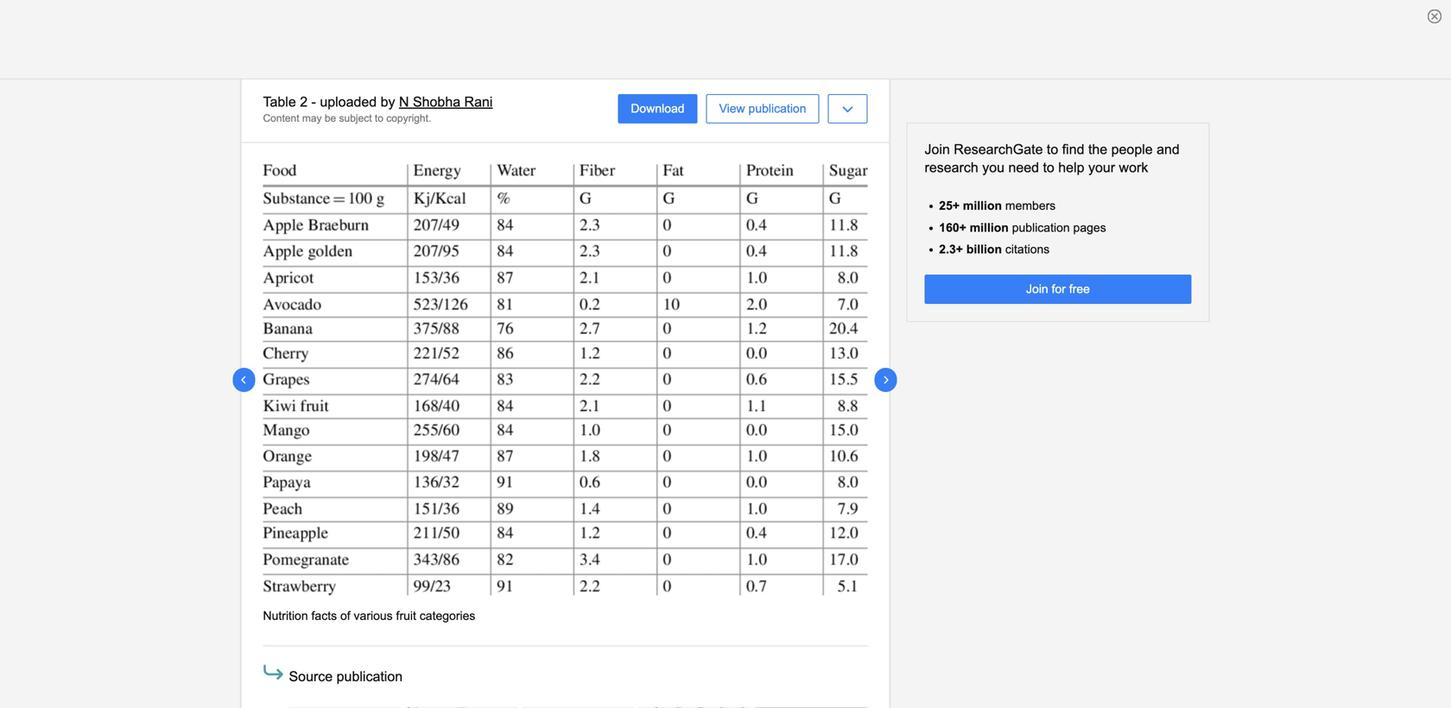 Task type: describe. For each thing, give the bounding box(es) containing it.
download link
[[618, 94, 698, 124]]

n shobha rani link
[[399, 94, 493, 110]]

table
[[263, 94, 296, 110]]

join for join researchgate to find the people and research you need to help your work
[[925, 142, 950, 157]]

you
[[983, 160, 1005, 175]]

need
[[1009, 160, 1040, 175]]

table 2 - uploaded by n shobha rani content may be subject to copyright.
[[263, 94, 493, 124]]

view publication link
[[706, 94, 820, 124]]

25+
[[940, 199, 960, 213]]

help
[[1059, 160, 1085, 175]]

pages
[[1074, 221, 1107, 234]]

members
[[1006, 199, 1056, 213]]

your
[[1089, 160, 1116, 175]]

subject
[[339, 112, 372, 124]]

join for join for free
[[1027, 283, 1049, 296]]

2.3+
[[940, 243, 963, 256]]

billion
[[967, 243, 1002, 256]]

content
[[263, 112, 299, 124]]

25+ million members 160+ million publication pages 2.3+ billion citations
[[940, 199, 1107, 256]]

by
[[381, 94, 395, 110]]

be
[[325, 112, 336, 124]]

shobha
[[413, 94, 461, 110]]

160+
[[940, 221, 967, 234]]

2
[[300, 94, 308, 110]]

and
[[1157, 142, 1180, 157]]

citations
[[1006, 243, 1050, 256]]

view publication
[[719, 102, 807, 116]]

source
[[289, 669, 333, 685]]



Task type: locate. For each thing, give the bounding box(es) containing it.
source publication
[[289, 669, 403, 685]]

publication inside the 25+ million members 160+ million publication pages 2.3+ billion citations
[[1012, 221, 1070, 234]]

may
[[302, 112, 322, 124]]

join researchgate to find the people and research you need to help your work
[[925, 142, 1180, 175]]

1 vertical spatial join
[[1027, 283, 1049, 296]]

join for free
[[1027, 283, 1090, 296]]

join for free link
[[925, 275, 1192, 304]]

n
[[399, 94, 409, 110]]

-
[[312, 94, 316, 110]]

join left for at the right of the page
[[1027, 283, 1049, 296]]

1 horizontal spatial publication
[[749, 102, 807, 116]]

2 horizontal spatial publication
[[1012, 221, 1070, 234]]

join inside join researchgate to find the people and research you need to help your work
[[925, 142, 950, 157]]

publication right source
[[337, 669, 403, 685]]

2 vertical spatial publication
[[337, 669, 403, 685]]

free
[[1070, 283, 1090, 296]]

to left the help
[[1043, 160, 1055, 175]]

uploaded
[[320, 94, 377, 110]]

0 vertical spatial join
[[925, 142, 950, 157]]

1 vertical spatial to
[[1047, 142, 1059, 157]]

research
[[925, 160, 979, 175]]

publication for source publication
[[337, 669, 403, 685]]

copyright.
[[386, 112, 431, 124]]

size m image
[[261, 660, 286, 686]]

fruit
[[396, 610, 416, 623]]

1 horizontal spatial join
[[1027, 283, 1049, 296]]

for
[[1052, 283, 1066, 296]]

publication down members
[[1012, 221, 1070, 234]]

nutrition
[[263, 610, 308, 623]]

to left the "find"
[[1047, 142, 1059, 157]]

of
[[340, 610, 351, 623]]

0 horizontal spatial join
[[925, 142, 950, 157]]

1 vertical spatial publication
[[1012, 221, 1070, 234]]

main content containing table 2
[[0, 76, 1452, 709]]

work
[[1119, 160, 1149, 175]]

find
[[1063, 142, 1085, 157]]

view
[[719, 102, 745, 116]]

categories
[[420, 610, 476, 623]]

0 vertical spatial to
[[375, 112, 384, 124]]

nutrition facts of various fruit categories image
[[263, 165, 868, 596]]

rani
[[464, 94, 493, 110]]

million
[[963, 199, 1002, 213], [970, 221, 1009, 234]]

0 vertical spatial publication
[[749, 102, 807, 116]]

download
[[631, 102, 685, 116]]

join up research
[[925, 142, 950, 157]]

to
[[375, 112, 384, 124], [1047, 142, 1059, 157], [1043, 160, 1055, 175]]

publication right view on the top of page
[[749, 102, 807, 116]]

million up 'billion'
[[970, 221, 1009, 234]]

to down by
[[375, 112, 384, 124]]

publication for view publication
[[749, 102, 807, 116]]

million right 25+
[[963, 199, 1002, 213]]

facts
[[312, 610, 337, 623]]

join
[[925, 142, 950, 157], [1027, 283, 1049, 296]]

publication
[[749, 102, 807, 116], [1012, 221, 1070, 234], [337, 669, 403, 685]]

main content
[[0, 76, 1452, 709]]

2 vertical spatial to
[[1043, 160, 1055, 175]]

nutrition facts of various fruit categories
[[263, 610, 476, 623]]

researchgate
[[954, 142, 1043, 157]]

0 vertical spatial million
[[963, 199, 1002, 213]]

people
[[1112, 142, 1153, 157]]

to inside table 2 - uploaded by n shobha rani content may be subject to copyright.
[[375, 112, 384, 124]]

0 horizontal spatial publication
[[337, 669, 403, 685]]

1 vertical spatial million
[[970, 221, 1009, 234]]

various
[[354, 610, 393, 623]]

the
[[1089, 142, 1108, 157]]



Task type: vqa. For each thing, say whether or not it's contained in the screenshot.
bottom publication
yes



